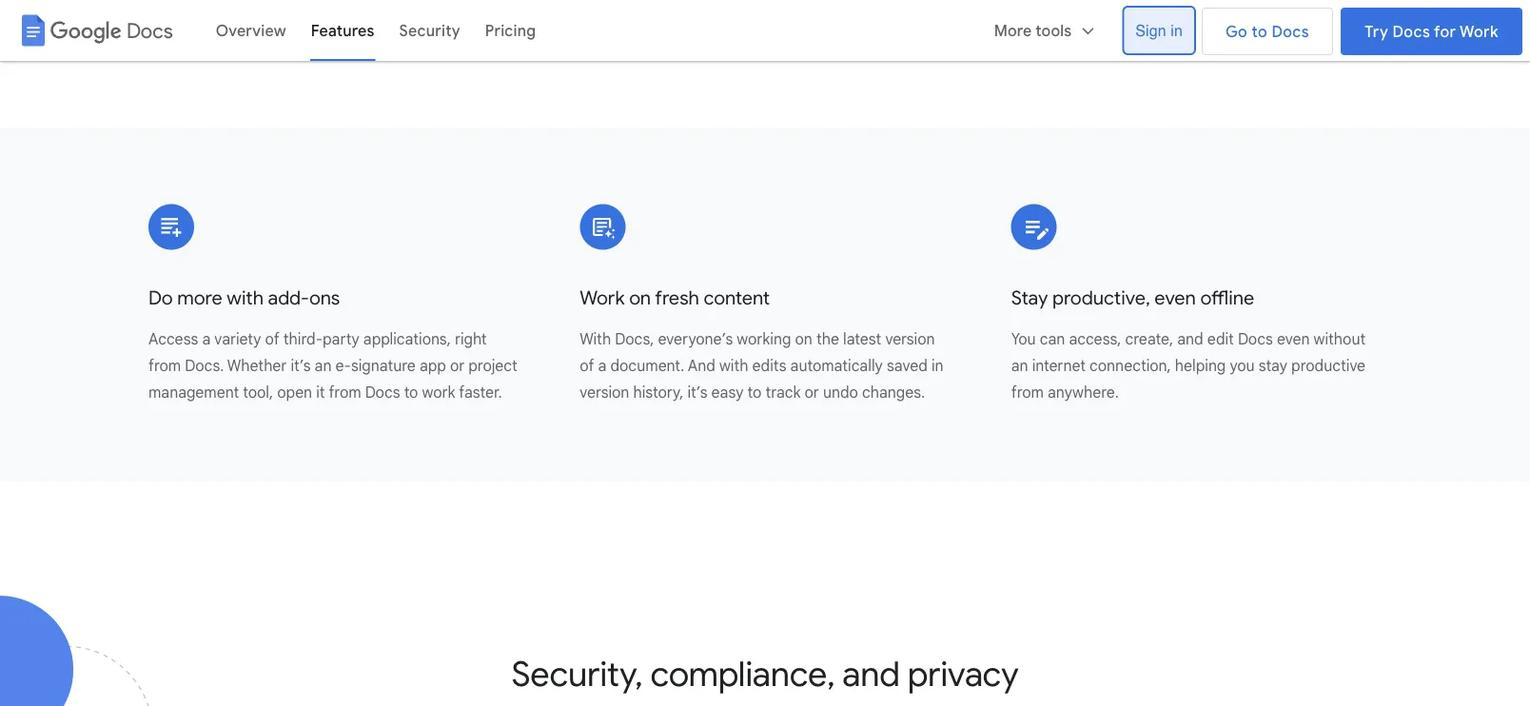 Task type: describe. For each thing, give the bounding box(es) containing it.
content
[[704, 286, 770, 309]]

an inside 'access a variety of third-party applications, right from docs. whether it's an e-signature app or project management tool, open it from docs to work faster.'
[[315, 357, 332, 376]]

or inside 'access a variety of third-party applications, right from docs. whether it's an e-signature app or project management tool, open it from docs to work faster.'
[[450, 357, 465, 376]]

more
[[177, 286, 222, 309]]

docs inside 'you can access, create, and edit docs even without an internet connection, helping you stay productive from anywhere.'
[[1238, 330, 1274, 349]]

you
[[1230, 357, 1255, 376]]

a inside 'access a variety of third-party applications, right from docs. whether it's an e-signature app or project management tool, open it from docs to work faster.'
[[202, 330, 211, 349]]

history,
[[634, 383, 684, 402]]

security,
[[512, 653, 643, 696]]

0 vertical spatial with
[[227, 286, 264, 309]]

document.
[[611, 357, 685, 376]]

work on fresh content
[[580, 286, 770, 309]]

automatically
[[791, 357, 883, 376]]

undo
[[823, 383, 859, 402]]

a inside with docs, everyone's working on the latest version of a document. and with edits automatically saved in version history, it's easy to track or undo changes.
[[598, 357, 607, 376]]

you
[[1012, 330, 1036, 349]]

it's inside with docs, everyone's working on the latest version of a document. and with edits automatically saved in version history, it's easy to track or undo changes.
[[688, 383, 708, 402]]

for
[[1435, 22, 1457, 41]]

security, compliance, and privacy
[[512, 653, 1019, 696]]

do
[[149, 286, 173, 309]]

of inside with docs, everyone's working on the latest version of a document. and with edits automatically saved in version history, it's easy to track or undo changes.
[[580, 357, 594, 376]]

e-
[[336, 357, 351, 376]]

0 vertical spatial on
[[629, 286, 651, 309]]

0 vertical spatial even
[[1155, 286, 1197, 309]]

24px image
[[1080, 22, 1097, 40]]

open
[[277, 383, 312, 402]]

working
[[737, 330, 792, 349]]

more
[[995, 21, 1032, 40]]

stay productive, even offline image
[[1012, 204, 1057, 250]]

variety
[[215, 330, 261, 349]]

easy
[[712, 383, 744, 402]]

everyone's
[[658, 330, 733, 349]]

work
[[422, 383, 456, 402]]

list containing overview
[[182, 0, 1125, 61]]

docs.
[[185, 357, 224, 376]]

in inside with docs, everyone's working on the latest version of a document. and with edits automatically saved in version history, it's easy to track or undo changes.
[[932, 357, 944, 376]]

it
[[316, 383, 325, 402]]

can
[[1040, 330, 1066, 349]]

try docs for work
[[1365, 22, 1499, 41]]

fresh
[[655, 286, 700, 309]]

project
[[469, 357, 518, 376]]

even inside 'you can access, create, and edit docs even without an internet connection, helping you stay productive from anywhere.'
[[1278, 330, 1310, 349]]

features link
[[299, 8, 387, 53]]

2 horizontal spatial to
[[1252, 22, 1268, 41]]

edits
[[753, 357, 787, 376]]

1 vertical spatial work
[[580, 286, 625, 309]]

stay productive, even offline
[[1012, 286, 1255, 309]]

and inside 'you can access, create, and edit docs even without an internet connection, helping you stay productive from anywhere.'
[[1178, 330, 1204, 349]]

an inside 'you can access, create, and edit docs even without an internet connection, helping you stay productive from anywhere.'
[[1012, 357, 1029, 376]]

helping
[[1176, 357, 1227, 376]]

track
[[766, 383, 801, 402]]

0 vertical spatial version
[[886, 330, 935, 349]]

party
[[323, 330, 360, 349]]

ons
[[309, 286, 340, 309]]

of inside 'access a variety of third-party applications, right from docs. whether it's an e-signature app or project management tool, open it from docs to work faster.'
[[265, 330, 280, 349]]

compliance,
[[651, 653, 835, 696]]

add-
[[268, 286, 309, 309]]

access,
[[1070, 330, 1122, 349]]

more tools
[[995, 21, 1072, 40]]

try docs for work link
[[1342, 8, 1523, 55]]

signature
[[351, 357, 416, 376]]

third-
[[283, 330, 323, 349]]



Task type: locate. For each thing, give the bounding box(es) containing it.
1 horizontal spatial of
[[580, 357, 594, 376]]

1 horizontal spatial work
[[1460, 22, 1499, 41]]

sign in
[[1136, 21, 1183, 39]]

an
[[315, 357, 332, 376], [1012, 357, 1029, 376]]

1 horizontal spatial to
[[748, 383, 762, 402]]

from
[[149, 357, 181, 376], [329, 383, 361, 402], [1012, 383, 1044, 402]]

0 vertical spatial or
[[450, 357, 465, 376]]

0 horizontal spatial on
[[629, 286, 651, 309]]

productive
[[1292, 357, 1366, 376]]

0 horizontal spatial a
[[202, 330, 211, 349]]

it's down third-
[[291, 357, 311, 376]]

do more with add-ons image
[[149, 204, 194, 250]]

or inside with docs, everyone's working on the latest version of a document. and with edits automatically saved in version history, it's easy to track or undo changes.
[[805, 383, 820, 402]]

it's down "and"
[[688, 383, 708, 402]]

an left e-
[[315, 357, 332, 376]]

1 horizontal spatial in
[[1171, 21, 1183, 39]]

2 horizontal spatial from
[[1012, 383, 1044, 402]]

0 horizontal spatial or
[[450, 357, 465, 376]]

0 horizontal spatial version
[[580, 383, 630, 402]]

stay
[[1012, 286, 1049, 309]]

the
[[817, 330, 840, 349]]

features
[[311, 21, 375, 40]]

always work on fresh content image
[[580, 204, 626, 250]]

do more with add-ons
[[149, 286, 340, 309]]

1 vertical spatial in
[[932, 357, 944, 376]]

on left the 'the'
[[795, 330, 813, 349]]

1 vertical spatial a
[[598, 357, 607, 376]]

1 horizontal spatial a
[[598, 357, 607, 376]]

right
[[455, 330, 487, 349]]

a down with
[[598, 357, 607, 376]]

from inside 'you can access, create, and edit docs even without an internet connection, helping you stay productive from anywhere.'
[[1012, 383, 1044, 402]]

work up with
[[580, 286, 625, 309]]

work right for
[[1460, 22, 1499, 41]]

in
[[1171, 21, 1183, 39], [932, 357, 944, 376]]

of up whether
[[265, 330, 280, 349]]

privacy
[[908, 653, 1019, 696]]

1 vertical spatial of
[[580, 357, 594, 376]]

1 vertical spatial it's
[[688, 383, 708, 402]]

whether
[[227, 357, 287, 376]]

go
[[1226, 22, 1248, 41]]

version up saved
[[886, 330, 935, 349]]

0 vertical spatial a
[[202, 330, 211, 349]]

with
[[580, 330, 611, 349]]

0 horizontal spatial it's
[[291, 357, 311, 376]]

1 horizontal spatial version
[[886, 330, 935, 349]]

1 vertical spatial on
[[795, 330, 813, 349]]

1 horizontal spatial even
[[1278, 330, 1310, 349]]

0 horizontal spatial of
[[265, 330, 280, 349]]

0 vertical spatial in
[[1171, 21, 1183, 39]]

to left work
[[404, 383, 418, 402]]

0 horizontal spatial to
[[404, 383, 418, 402]]

0 horizontal spatial from
[[149, 357, 181, 376]]

and up helping
[[1178, 330, 1204, 349]]

on
[[629, 286, 651, 309], [795, 330, 813, 349]]

app
[[420, 357, 446, 376]]

on left fresh
[[629, 286, 651, 309]]

0 horizontal spatial and
[[843, 653, 900, 696]]

1 an from the left
[[315, 357, 332, 376]]

to inside with docs, everyone's working on the latest version of a document. and with edits automatically saved in version history, it's easy to track or undo changes.
[[748, 383, 762, 402]]

to
[[1252, 22, 1268, 41], [404, 383, 418, 402], [748, 383, 762, 402]]

with up variety
[[227, 286, 264, 309]]

it's
[[291, 357, 311, 376], [688, 383, 708, 402]]

pricing
[[485, 21, 536, 40]]

from down internet
[[1012, 383, 1044, 402]]

go to docs link
[[1202, 8, 1334, 55]]

1 vertical spatial even
[[1278, 330, 1310, 349]]

in right sign at the right top of page
[[1171, 21, 1183, 39]]

from down access
[[149, 357, 181, 376]]

overview link
[[203, 8, 299, 53]]

0 horizontal spatial an
[[315, 357, 332, 376]]

sign
[[1136, 21, 1167, 39]]

0 vertical spatial of
[[265, 330, 280, 349]]

productive,
[[1053, 286, 1151, 309]]

sign in link
[[1125, 8, 1195, 53]]

access
[[149, 330, 198, 349]]

connection,
[[1090, 357, 1172, 376]]

a up docs.
[[202, 330, 211, 349]]

faster.
[[459, 383, 502, 402]]

version
[[886, 330, 935, 349], [580, 383, 630, 402]]

tool,
[[243, 383, 273, 402]]

stay
[[1259, 357, 1288, 376]]

docs link
[[8, 8, 182, 53]]

in right saved
[[932, 357, 944, 376]]

0 horizontal spatial in
[[932, 357, 944, 376]]

to right "go"
[[1252, 22, 1268, 41]]

management
[[149, 383, 239, 402]]

offline
[[1201, 286, 1255, 309]]

applications,
[[364, 330, 451, 349]]

work
[[1460, 22, 1499, 41], [580, 286, 625, 309]]

or left undo
[[805, 383, 820, 402]]

of
[[265, 330, 280, 349], [580, 357, 594, 376]]

list
[[182, 0, 1125, 61]]

0 vertical spatial it's
[[291, 357, 311, 376]]

docs,
[[615, 330, 654, 349]]

go to docs
[[1226, 22, 1310, 41]]

0 horizontal spatial even
[[1155, 286, 1197, 309]]

security link
[[387, 8, 473, 53]]

anywhere.
[[1048, 383, 1119, 402]]

you can access, create, and edit docs even without an internet connection, helping you stay productive from anywhere.
[[1012, 330, 1366, 402]]

latest
[[844, 330, 882, 349]]

pricing link
[[473, 8, 549, 53]]

work inside try docs for work link
[[1460, 22, 1499, 41]]

1 vertical spatial with
[[720, 357, 749, 376]]

overview
[[216, 21, 286, 40]]

on inside with docs, everyone's working on the latest version of a document. and with edits automatically saved in version history, it's easy to track or undo changes.
[[795, 330, 813, 349]]

docs
[[127, 18, 173, 43], [1272, 22, 1310, 41], [1393, 22, 1431, 41], [1238, 330, 1274, 349], [365, 383, 400, 402]]

0 horizontal spatial work
[[580, 286, 625, 309]]

tools
[[1036, 21, 1072, 40]]

docs inside 'access a variety of third-party applications, right from docs. whether it's an e-signature app or project management tool, open it from docs to work faster.'
[[365, 383, 400, 402]]

of down with
[[580, 357, 594, 376]]

and
[[688, 357, 716, 376]]

without
[[1314, 330, 1366, 349]]

1 vertical spatial version
[[580, 383, 630, 402]]

and left privacy at the bottom
[[843, 653, 900, 696]]

1 horizontal spatial on
[[795, 330, 813, 349]]

1 horizontal spatial an
[[1012, 357, 1029, 376]]

edit
[[1208, 330, 1235, 349]]

from right it
[[329, 383, 361, 402]]

and
[[1178, 330, 1204, 349], [843, 653, 900, 696]]

to right the easy
[[748, 383, 762, 402]]

an down you
[[1012, 357, 1029, 376]]

1 horizontal spatial and
[[1178, 330, 1204, 349]]

1 horizontal spatial from
[[329, 383, 361, 402]]

1 vertical spatial or
[[805, 383, 820, 402]]

with up the easy
[[720, 357, 749, 376]]

or right app
[[450, 357, 465, 376]]

access a variety of third-party applications, right from docs. whether it's an e-signature app or project management tool, open it from docs to work faster.
[[149, 330, 518, 402]]

even up "create,"
[[1155, 286, 1197, 309]]

1 vertical spatial and
[[843, 653, 900, 696]]

changes.
[[863, 383, 926, 402]]

even up stay
[[1278, 330, 1310, 349]]

with
[[227, 286, 264, 309], [720, 357, 749, 376]]

security
[[399, 21, 461, 40]]

with docs, everyone's working on the latest version of a document. and with edits automatically saved in version history, it's easy to track or undo changes.
[[580, 330, 944, 402]]

with inside with docs, everyone's working on the latest version of a document. and with edits automatically saved in version history, it's easy to track or undo changes.
[[720, 357, 749, 376]]

create,
[[1126, 330, 1174, 349]]

0 horizontal spatial with
[[227, 286, 264, 309]]

to inside 'access a variety of third-party applications, right from docs. whether it's an e-signature app or project management tool, open it from docs to work faster.'
[[404, 383, 418, 402]]

internet
[[1033, 357, 1086, 376]]

0 vertical spatial work
[[1460, 22, 1499, 41]]

saved
[[887, 357, 928, 376]]

version down document.
[[580, 383, 630, 402]]

docs icon image
[[16, 13, 50, 48]]

or
[[450, 357, 465, 376], [805, 383, 820, 402]]

2 an from the left
[[1012, 357, 1029, 376]]

1 horizontal spatial it's
[[688, 383, 708, 402]]

1 horizontal spatial or
[[805, 383, 820, 402]]

try
[[1365, 22, 1389, 41]]

even
[[1155, 286, 1197, 309], [1278, 330, 1310, 349]]

0 vertical spatial and
[[1178, 330, 1204, 349]]

a
[[202, 330, 211, 349], [598, 357, 607, 376]]

1 horizontal spatial with
[[720, 357, 749, 376]]

it's inside 'access a variety of third-party applications, right from docs. whether it's an e-signature app or project management tool, open it from docs to work faster.'
[[291, 357, 311, 376]]

more tools link
[[982, 8, 1109, 53]]



Task type: vqa. For each thing, say whether or not it's contained in the screenshot.
Pricing "link"
yes



